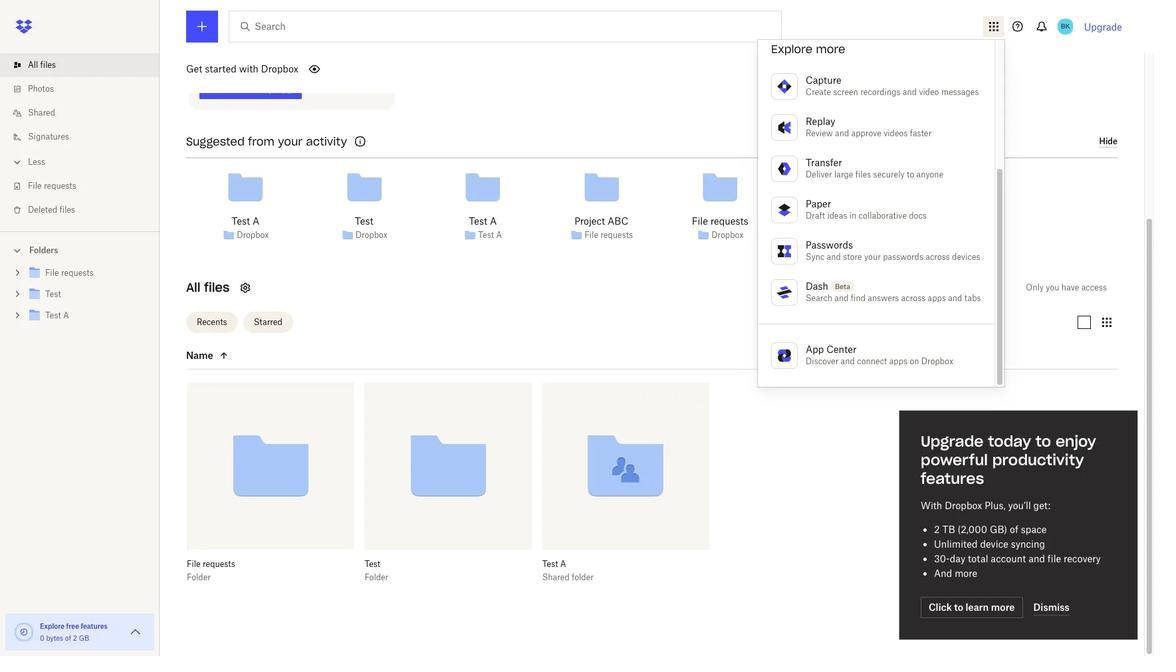 Task type: locate. For each thing, give the bounding box(es) containing it.
test inside test a shared folder
[[543, 559, 559, 569]]

0 vertical spatial file requests
[[28, 181, 76, 191]]

your
[[278, 135, 303, 148], [865, 252, 881, 262]]

dropbox inside test a dropbox
[[831, 230, 863, 240]]

0 horizontal spatial shared
[[28, 108, 55, 118]]

ideas
[[828, 211, 848, 221]]

test button
[[365, 559, 503, 570]]

0 horizontal spatial apps
[[890, 357, 908, 367]]

more down day on the bottom right of the page
[[955, 568, 978, 579]]

1 vertical spatial all files
[[186, 280, 230, 295]]

dropbox link
[[237, 229, 269, 242], [356, 229, 388, 242], [712, 229, 744, 242], [831, 229, 863, 242]]

gb)
[[990, 524, 1008, 536]]

1 vertical spatial your
[[865, 252, 881, 262]]

1 horizontal spatial upgrade
[[1085, 21, 1123, 32]]

1 horizontal spatial of
[[1010, 524, 1019, 536]]

to left 'enjoy'
[[1036, 432, 1052, 451]]

all up recents
[[186, 280, 200, 295]]

dropbox image
[[11, 13, 37, 40]]

project abc link
[[575, 214, 629, 229]]

project
[[575, 215, 605, 227]]

syncing
[[1012, 539, 1046, 550]]

test inside the test folder
[[365, 559, 381, 569]]

requests inside file requests folder
[[203, 559, 235, 569]]

1 horizontal spatial folder
[[365, 573, 389, 583]]

1 vertical spatial of
[[65, 635, 71, 643]]

file
[[28, 181, 42, 191], [692, 215, 708, 227], [585, 230, 599, 240], [187, 559, 201, 569]]

test a dropbox
[[825, 215, 863, 240]]

shared link
[[11, 101, 160, 125]]

1 horizontal spatial features
[[921, 470, 985, 488]]

1 horizontal spatial apps
[[928, 293, 947, 303]]

features inside the explore free features 0 bytes of 2 gb
[[81, 623, 108, 631]]

total
[[969, 553, 989, 565]]

1 vertical spatial 2
[[73, 635, 77, 643]]

files up photos
[[40, 60, 56, 70]]

on up "synced."
[[225, 44, 234, 54]]

unlimited
[[935, 539, 978, 550]]

search
[[806, 293, 833, 303]]

features up with
[[921, 470, 985, 488]]

to left work
[[269, 44, 276, 54]]

connect
[[858, 357, 888, 367]]

capture create screen recordings and video messages
[[806, 75, 980, 97]]

across inside dash beta search and find answers across apps and tabs
[[902, 293, 926, 303]]

1 vertical spatial upgrade
[[921, 432, 984, 451]]

your inside 'passwords sync and store your passwords across devices'
[[865, 252, 881, 262]]

more inside button
[[992, 602, 1015, 613]]

0 horizontal spatial features
[[81, 623, 108, 631]]

on right work
[[299, 44, 309, 54]]

all files list item
[[0, 53, 160, 77]]

0 horizontal spatial your
[[278, 135, 303, 148]]

find
[[851, 293, 866, 303]]

only you have access
[[1027, 282, 1108, 292]]

1 horizontal spatial file requests
[[585, 230, 633, 240]]

more
[[817, 43, 846, 56], [955, 568, 978, 579], [992, 602, 1015, 613]]

file requests
[[28, 181, 76, 191], [692, 215, 749, 227], [585, 230, 633, 240]]

your right from
[[278, 135, 303, 148]]

(2,000
[[958, 524, 988, 536]]

1 horizontal spatial on
[[299, 44, 309, 54]]

and right review
[[836, 128, 850, 138]]

abc
[[608, 215, 629, 227]]

all up photos
[[28, 60, 38, 70]]

dropbox link for file requests
[[712, 229, 744, 242]]

all files up recents
[[186, 280, 230, 295]]

0 horizontal spatial file requests
[[28, 181, 76, 191]]

2 dropbox link from the left
[[356, 229, 388, 242]]

shared down photos
[[28, 108, 55, 118]]

0 horizontal spatial file requests link
[[11, 174, 160, 198]]

1 vertical spatial across
[[902, 293, 926, 303]]

more right learn
[[992, 602, 1015, 613]]

and right offline at the left top of page
[[355, 44, 369, 54]]

to inside the upgrade today to enjoy powerful productivity features
[[1036, 432, 1052, 451]]

and inside 'passwords sync and store your passwords across devices'
[[827, 252, 841, 262]]

quota usage element
[[13, 622, 35, 643]]

photos link
[[11, 77, 160, 101]]

recents button
[[186, 312, 238, 333]]

0 horizontal spatial of
[[65, 635, 71, 643]]

tb
[[943, 524, 956, 536]]

folder
[[187, 573, 211, 583], [365, 573, 389, 583]]

test a
[[232, 215, 260, 227], [469, 215, 497, 227], [478, 230, 502, 240]]

files inside transfer deliver large files securely to anyone
[[856, 170, 872, 180]]

shared
[[28, 108, 55, 118], [543, 573, 570, 583]]

of inside 2 tb (2,000 gb) of space unlimited device syncing 30-day total account and file recovery and more
[[1010, 524, 1019, 536]]

folders button
[[0, 240, 160, 260]]

replay
[[806, 116, 836, 127]]

0 vertical spatial all files
[[28, 60, 56, 70]]

upgrade link
[[1085, 21, 1123, 32]]

2 vertical spatial more
[[992, 602, 1015, 613]]

from
[[248, 135, 275, 148]]

with dropbox plus, you'll get:
[[921, 500, 1051, 512]]

0 horizontal spatial explore
[[40, 623, 65, 631]]

deleted files link
[[11, 198, 160, 222]]

features up gb
[[81, 623, 108, 631]]

1 vertical spatial shared
[[543, 573, 570, 583]]

0 vertical spatial shared
[[28, 108, 55, 118]]

upgrade
[[1085, 21, 1123, 32], [921, 432, 984, 451]]

and left video on the top right
[[903, 87, 917, 97]]

0 horizontal spatial all files
[[28, 60, 56, 70]]

2 horizontal spatial more
[[992, 602, 1015, 613]]

anyone
[[917, 170, 944, 180]]

a inside test a dropbox
[[846, 215, 853, 227]]

and down center
[[841, 357, 855, 367]]

2 folder from the left
[[365, 573, 389, 583]]

of right gb)
[[1010, 524, 1019, 536]]

2 left gb
[[73, 635, 77, 643]]

1 horizontal spatial your
[[865, 252, 881, 262]]

a inside test a shared folder
[[561, 559, 567, 569]]

and down the syncing
[[1029, 553, 1046, 565]]

all files up photos
[[28, 60, 56, 70]]

across left devices
[[926, 252, 951, 262]]

group
[[0, 260, 160, 337]]

test a link
[[232, 214, 260, 229], [469, 214, 497, 229], [825, 214, 853, 229], [478, 229, 502, 242]]

1 horizontal spatial file requests link
[[585, 229, 633, 242]]

folder inside row
[[365, 573, 389, 583]]

2
[[935, 524, 940, 536], [73, 635, 77, 643]]

1 vertical spatial file requests link
[[692, 214, 749, 229]]

shared left folder
[[543, 573, 570, 583]]

0 vertical spatial across
[[926, 252, 951, 262]]

features
[[921, 470, 985, 488], [81, 623, 108, 631]]

0 vertical spatial upgrade
[[1085, 21, 1123, 32]]

name
[[186, 350, 213, 361]]

2 vertical spatial file requests link
[[585, 229, 633, 242]]

1 horizontal spatial all
[[186, 280, 200, 295]]

list containing all files
[[0, 45, 160, 231]]

0 vertical spatial 2
[[935, 524, 940, 536]]

test inside test a dropbox
[[825, 215, 844, 227]]

1 vertical spatial explore
[[40, 623, 65, 631]]

of inside the explore free features 0 bytes of 2 gb
[[65, 635, 71, 643]]

folder, test row
[[365, 383, 532, 593]]

upgrade inside the upgrade today to enjoy powerful productivity features
[[921, 432, 984, 451]]

file requests link
[[11, 174, 160, 198], [692, 214, 749, 229], [585, 229, 633, 242]]

1 horizontal spatial all files
[[186, 280, 230, 295]]

name button
[[186, 348, 298, 364]]

more up capture
[[817, 43, 846, 56]]

1 vertical spatial more
[[955, 568, 978, 579]]

dropbox link for test
[[356, 229, 388, 242]]

1 vertical spatial file requests
[[692, 215, 749, 227]]

to inside button
[[955, 602, 964, 613]]

apps right connect
[[890, 357, 908, 367]]

with
[[921, 500, 943, 512]]

shared inside test a shared folder
[[543, 573, 570, 583]]

0 vertical spatial your
[[278, 135, 303, 148]]

passwords sync and store your passwords across devices
[[806, 239, 981, 262]]

2 left tb
[[935, 524, 940, 536]]

recovery
[[1064, 553, 1101, 565]]

productivity
[[993, 451, 1085, 470]]

1 folder from the left
[[187, 573, 211, 583]]

list
[[0, 45, 160, 231]]

dismiss button
[[1034, 600, 1070, 616]]

space
[[1022, 524, 1047, 536]]

photos
[[28, 84, 54, 94]]

a
[[253, 215, 260, 227], [490, 215, 497, 227], [846, 215, 853, 227], [496, 230, 502, 240], [561, 559, 567, 569]]

0 vertical spatial all
[[28, 60, 38, 70]]

0 horizontal spatial 2
[[73, 635, 77, 643]]

and inside "capture create screen recordings and video messages"
[[903, 87, 917, 97]]

plus,
[[985, 500, 1006, 512]]

test link
[[355, 214, 374, 229]]

1 horizontal spatial more
[[955, 568, 978, 579]]

started
[[205, 63, 237, 75]]

dropbox link for test a
[[237, 229, 269, 242]]

explore free features 0 bytes of 2 gb
[[40, 623, 108, 643]]

1 dropbox link from the left
[[237, 229, 269, 242]]

files right large
[[856, 170, 872, 180]]

create
[[806, 87, 832, 97]]

in
[[850, 211, 857, 221]]

to left anyone
[[907, 170, 915, 180]]

apps inside dash beta search and find answers across apps and tabs
[[928, 293, 947, 303]]

and inside 2 tb (2,000 gb) of space unlimited device syncing 30-day total account and file recovery and more
[[1029, 553, 1046, 565]]

1 horizontal spatial explore
[[772, 43, 813, 56]]

across
[[926, 252, 951, 262], [902, 293, 926, 303]]

install on desktop to work on files offline and stay synced.
[[200, 44, 369, 68]]

upgrade for upgrade link
[[1085, 21, 1123, 32]]

0 vertical spatial of
[[1010, 524, 1019, 536]]

test a for dropbox
[[232, 215, 260, 227]]

features inside the upgrade today to enjoy powerful productivity features
[[921, 470, 985, 488]]

suggested
[[186, 135, 245, 148]]

0 horizontal spatial folder
[[187, 573, 211, 583]]

1 horizontal spatial shared
[[543, 573, 570, 583]]

test a button
[[543, 559, 681, 570]]

explore for explore free features 0 bytes of 2 gb
[[40, 623, 65, 631]]

securely
[[874, 170, 905, 180]]

across right answers
[[902, 293, 926, 303]]

0 vertical spatial explore
[[772, 43, 813, 56]]

explore inside the explore free features 0 bytes of 2 gb
[[40, 623, 65, 631]]

large
[[835, 170, 854, 180]]

on right connect
[[910, 357, 920, 367]]

and down passwords
[[827, 252, 841, 262]]

folder down file requests button
[[187, 573, 211, 583]]

3 dropbox link from the left
[[712, 229, 744, 242]]

1 vertical spatial apps
[[890, 357, 908, 367]]

to left learn
[[955, 602, 964, 613]]

of
[[1010, 524, 1019, 536], [65, 635, 71, 643]]

0 vertical spatial more
[[817, 43, 846, 56]]

get
[[186, 63, 202, 75]]

1 vertical spatial features
[[81, 623, 108, 631]]

less
[[28, 157, 45, 167]]

your right store
[[865, 252, 881, 262]]

requests inside list
[[44, 181, 76, 191]]

dropbox
[[261, 63, 299, 75], [237, 230, 269, 240], [356, 230, 388, 240], [712, 230, 744, 240], [831, 230, 863, 240], [922, 357, 954, 367], [945, 500, 983, 512]]

0 vertical spatial apps
[[928, 293, 947, 303]]

transfer
[[806, 157, 843, 168]]

across inside 'passwords sync and store your passwords across devices'
[[926, 252, 951, 262]]

0 vertical spatial features
[[921, 470, 985, 488]]

shared folder, test a row
[[543, 383, 710, 593]]

1 horizontal spatial 2
[[935, 524, 940, 536]]

of down free
[[65, 635, 71, 643]]

0 horizontal spatial all
[[28, 60, 38, 70]]

2 horizontal spatial on
[[910, 357, 920, 367]]

apps left tabs
[[928, 293, 947, 303]]

all files
[[28, 60, 56, 70], [186, 280, 230, 295]]

30-
[[935, 553, 951, 565]]

0 horizontal spatial upgrade
[[921, 432, 984, 451]]

folder down test button
[[365, 573, 389, 583]]

files left offline at the left top of page
[[311, 44, 327, 54]]

explore up bytes
[[40, 623, 65, 631]]

explore up capture
[[772, 43, 813, 56]]

and inside 'replay review and approve videos faster'
[[836, 128, 850, 138]]

bytes
[[46, 635, 63, 643]]

file inside list
[[28, 181, 42, 191]]



Task type: describe. For each thing, give the bounding box(es) containing it.
explore for explore more
[[772, 43, 813, 56]]

screen
[[834, 87, 859, 97]]

gb
[[79, 635, 89, 643]]

and
[[935, 568, 953, 579]]

recents
[[197, 317, 227, 327]]

recordings
[[861, 87, 901, 97]]

test a for test a
[[469, 215, 497, 227]]

suggested from your activity
[[186, 135, 347, 148]]

passwords
[[883, 252, 924, 262]]

more inside 2 tb (2,000 gb) of space unlimited device syncing 30-day total account and file recovery and more
[[955, 568, 978, 579]]

paper draft ideas in collaborative docs
[[806, 198, 927, 221]]

all inside list item
[[28, 60, 38, 70]]

desktop
[[237, 44, 267, 54]]

file requests inside list
[[28, 181, 76, 191]]

with
[[239, 63, 259, 75]]

paper
[[806, 198, 832, 210]]

0 horizontal spatial on
[[225, 44, 234, 54]]

device
[[981, 539, 1009, 550]]

deliver
[[806, 170, 833, 180]]

review
[[806, 128, 833, 138]]

get started with dropbox
[[186, 63, 299, 75]]

discover
[[806, 357, 839, 367]]

collaborative
[[859, 211, 907, 221]]

center
[[827, 344, 857, 355]]

2 vertical spatial file requests
[[585, 230, 633, 240]]

folders
[[29, 245, 58, 255]]

answers
[[868, 293, 900, 303]]

dash beta search and find answers across apps and tabs
[[806, 281, 982, 303]]

test a shared folder
[[543, 559, 594, 583]]

work
[[278, 44, 297, 54]]

app center discover and connect apps on dropbox
[[806, 344, 954, 367]]

store
[[844, 252, 863, 262]]

tabs
[[965, 293, 982, 303]]

across for passwords
[[926, 252, 951, 262]]

replay review and approve videos faster
[[806, 116, 932, 138]]

deleted files
[[28, 205, 75, 215]]

folder inside file requests folder
[[187, 573, 211, 583]]

to inside 'install on desktop to work on files offline and stay synced.'
[[269, 44, 276, 54]]

file inside file requests folder
[[187, 559, 201, 569]]

and inside 'install on desktop to work on files offline and stay synced.'
[[355, 44, 369, 54]]

2 horizontal spatial file requests
[[692, 215, 749, 227]]

files up recents
[[204, 280, 230, 295]]

day
[[951, 553, 966, 565]]

learn
[[966, 602, 989, 613]]

signatures
[[28, 132, 69, 142]]

explore more
[[772, 43, 846, 56]]

click
[[929, 602, 952, 613]]

beta
[[836, 283, 851, 291]]

draft
[[806, 211, 826, 221]]

faster
[[911, 128, 932, 138]]

folder, file requests row
[[187, 383, 354, 593]]

all files inside list item
[[28, 60, 56, 70]]

across for dash
[[902, 293, 926, 303]]

install
[[200, 44, 223, 54]]

free
[[66, 623, 79, 631]]

apps inside app center discover and connect apps on dropbox
[[890, 357, 908, 367]]

dropbox inside app center discover and connect apps on dropbox
[[922, 357, 954, 367]]

devices
[[953, 252, 981, 262]]

on inside app center discover and connect apps on dropbox
[[910, 357, 920, 367]]

transfer deliver large files securely to anyone
[[806, 157, 944, 180]]

approve
[[852, 128, 882, 138]]

project abc
[[575, 215, 629, 227]]

file requests button
[[187, 559, 325, 570]]

2 inside 2 tb (2,000 gb) of space unlimited device syncing 30-day total account and file recovery and more
[[935, 524, 940, 536]]

starred button
[[243, 312, 293, 333]]

activity
[[306, 135, 347, 148]]

videos
[[884, 128, 908, 138]]

0 vertical spatial file requests link
[[11, 174, 160, 198]]

upgrade for upgrade today to enjoy powerful productivity features
[[921, 432, 984, 451]]

files inside list item
[[40, 60, 56, 70]]

get:
[[1034, 500, 1051, 512]]

and inside app center discover and connect apps on dropbox
[[841, 357, 855, 367]]

2 horizontal spatial file requests link
[[692, 214, 749, 229]]

dismiss
[[1034, 602, 1070, 613]]

passwords
[[806, 239, 853, 251]]

files right the deleted
[[60, 205, 75, 215]]

less image
[[11, 156, 24, 169]]

file requests folder
[[187, 559, 235, 583]]

upgrade today to enjoy powerful productivity features
[[921, 432, 1097, 488]]

1 vertical spatial all
[[186, 280, 200, 295]]

stay
[[200, 58, 215, 68]]

capture
[[806, 75, 842, 86]]

video
[[920, 87, 940, 97]]

powerful
[[921, 451, 989, 470]]

offline
[[329, 44, 353, 54]]

you'll
[[1009, 500, 1032, 512]]

test folder
[[365, 559, 389, 583]]

docs
[[910, 211, 927, 221]]

shared inside list
[[28, 108, 55, 118]]

2 tb (2,000 gb) of space unlimited device syncing 30-day total account and file recovery and more
[[935, 524, 1101, 579]]

app
[[806, 344, 824, 355]]

enjoy
[[1056, 432, 1097, 451]]

folder
[[572, 573, 594, 583]]

and down beta
[[835, 293, 849, 303]]

synced.
[[217, 58, 246, 68]]

signatures link
[[11, 125, 160, 149]]

dash
[[806, 281, 829, 292]]

deleted
[[28, 205, 57, 215]]

to inside transfer deliver large files securely to anyone
[[907, 170, 915, 180]]

4 dropbox link from the left
[[831, 229, 863, 242]]

starred
[[254, 317, 283, 327]]

2 inside the explore free features 0 bytes of 2 gb
[[73, 635, 77, 643]]

access
[[1082, 282, 1108, 292]]

click to learn more button
[[921, 597, 1023, 619]]

and left tabs
[[949, 293, 963, 303]]

0 horizontal spatial more
[[817, 43, 846, 56]]

files inside 'install on desktop to work on files offline and stay synced.'
[[311, 44, 327, 54]]



Task type: vqa. For each thing, say whether or not it's contained in the screenshot.
bottommost nine o'clock icon
no



